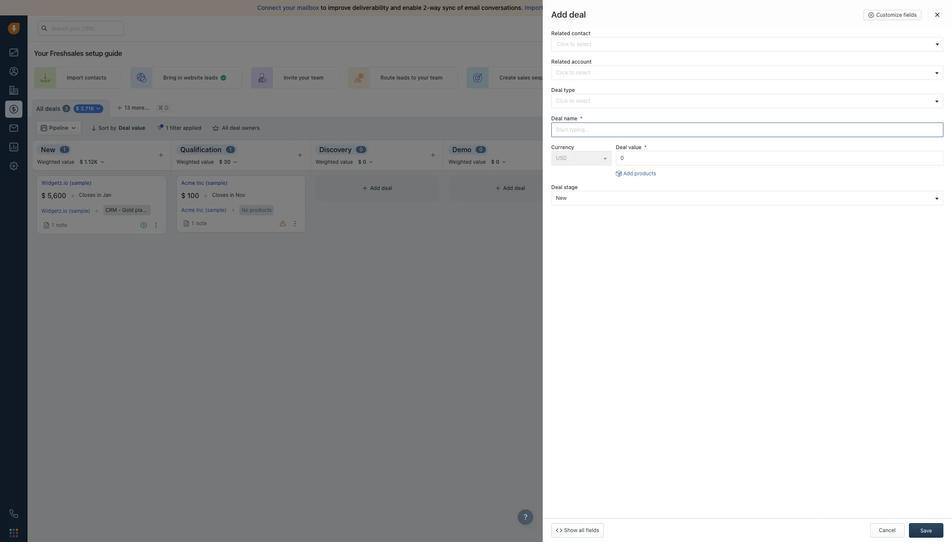 Task type: describe. For each thing, give the bounding box(es) containing it.
in for $ 100
[[230, 192, 234, 198]]

create sales sequence
[[499, 75, 556, 81]]

currency
[[551, 144, 574, 150]]

create
[[499, 75, 516, 81]]

2 inc from the top
[[196, 207, 204, 214]]

filter
[[170, 125, 182, 131]]

your right the 'route'
[[418, 75, 429, 81]]

1 inside button
[[166, 125, 168, 131]]

stage
[[564, 184, 578, 191]]

add deal link
[[701, 67, 771, 89]]

your right up
[[630, 75, 641, 81]]

set up your sales pipeline
[[613, 75, 677, 81]]

add inside dialog
[[623, 170, 633, 177]]

pipeline
[[657, 75, 677, 81]]

2 acme inc (sample) from the top
[[181, 207, 226, 214]]

all deals 3
[[36, 105, 68, 112]]

owners
[[242, 125, 260, 131]]

deal stage
[[551, 184, 578, 191]]

1 horizontal spatial sales
[[567, 4, 582, 11]]

import deals button
[[844, 99, 891, 114]]

all inside button
[[579, 528, 584, 534]]

save
[[920, 528, 932, 535]]

1 down 3
[[63, 147, 66, 153]]

(sample) up closes in jan
[[70, 180, 92, 186]]

Search field
[[906, 121, 949, 136]]

1 team from the left
[[311, 75, 324, 81]]

1 down $ 5,600
[[52, 222, 54, 229]]

to right the 'route'
[[411, 75, 416, 81]]

2 widgetz.io (sample) from the top
[[41, 208, 90, 215]]

way
[[430, 4, 441, 11]]

nov
[[236, 192, 245, 198]]

email
[[465, 4, 480, 11]]

$ 100
[[181, 192, 199, 200]]

your trial ends in 21 days
[[717, 25, 773, 31]]

21
[[756, 25, 761, 31]]

add deal dialog
[[543, 0, 952, 543]]

demo
[[452, 146, 471, 153]]

sync
[[442, 4, 456, 11]]

connect your mailbox to improve deliverability and enable 2-way sync of email conversations. import all your sales data
[[257, 4, 596, 11]]

0 vertical spatial import
[[525, 4, 544, 11]]

show
[[564, 528, 578, 534]]

deal name *
[[551, 116, 583, 122]]

invite
[[284, 75, 297, 81]]

$ for $ 5,600
[[41, 192, 46, 200]]

up
[[622, 75, 629, 81]]

set up your sales pipeline link
[[580, 67, 692, 89]]

add deal button
[[910, 99, 948, 114]]

create sales sequence link
[[467, 67, 571, 89]]

of
[[457, 4, 463, 11]]

1 acme inc (sample) from the top
[[181, 180, 228, 186]]

0 vertical spatial days
[[763, 25, 773, 31]]

deliverability
[[352, 4, 389, 11]]

2 horizontal spatial sales
[[643, 75, 656, 81]]

no products
[[242, 207, 272, 213]]

account
[[572, 59, 592, 65]]

2 acme inc (sample) link from the top
[[181, 207, 226, 214]]

what's new image
[[890, 26, 896, 32]]

products for add products
[[634, 170, 656, 177]]

settings button
[[802, 99, 840, 114]]

your for your trial ends in 21 days
[[717, 25, 727, 31]]

(sample) up closes in nov
[[206, 180, 228, 186]]

$ 5,600
[[41, 192, 66, 200]]

to right "mailbox"
[[321, 4, 326, 11]]

crm
[[105, 207, 117, 213]]

$ 3,200
[[586, 192, 611, 200]]

0 vertical spatial all
[[545, 4, 552, 11]]

name
[[564, 116, 577, 122]]

your left "mailbox"
[[283, 4, 295, 11]]

invite your team link
[[251, 67, 339, 89]]

won
[[725, 146, 740, 153]]

1 filter applied button
[[151, 121, 207, 136]]

trial
[[728, 25, 737, 31]]

add products link
[[616, 170, 656, 177]]

all for deal
[[222, 125, 228, 131]]

your for your freshsales setup guide
[[34, 50, 48, 57]]

Enter value number field
[[616, 151, 944, 166]]

add products
[[623, 170, 656, 177]]

container_wx8msf4aqz5i3rn1 image inside quotas and forecasting link
[[829, 125, 835, 131]]

setup
[[85, 50, 103, 57]]

customize fields
[[876, 12, 917, 18]]

cancel
[[879, 528, 896, 534]]

website
[[184, 75, 203, 81]]

all deal owners
[[222, 125, 260, 131]]

customize fields button
[[863, 10, 922, 20]]

closes for $ 100
[[212, 192, 228, 198]]

13
[[124, 105, 130, 111]]

leads inside "link"
[[204, 75, 218, 81]]

gold
[[122, 207, 134, 213]]

in for $ 3,200
[[642, 192, 646, 198]]

closes in nov
[[212, 192, 245, 198]]

all for deals
[[36, 105, 43, 112]]

closes in jan
[[79, 192, 111, 198]]

0 for discovery
[[359, 147, 363, 153]]

2-
[[423, 4, 430, 11]]

no
[[242, 207, 248, 213]]

lost
[[858, 146, 872, 153]]

quotas and forecasting link
[[829, 121, 905, 136]]

forecasting
[[867, 125, 896, 131]]

phone image
[[9, 510, 18, 519]]

container_wx8msf4aqz5i3rn1 image inside settings popup button
[[806, 104, 812, 110]]

connect
[[257, 4, 281, 11]]

applied
[[183, 125, 201, 131]]

1 widgetz.io (sample) link from the top
[[41, 179, 92, 187]]

click to select for account
[[556, 69, 591, 76]]

more...
[[132, 105, 149, 111]]

products for no products
[[250, 207, 272, 213]]

3,200
[[592, 192, 611, 200]]

explore plans
[[790, 25, 823, 31]]

sequence
[[532, 75, 556, 81]]

-
[[118, 207, 121, 213]]

0 for demo
[[479, 147, 483, 153]]

import for import contacts
[[67, 75, 83, 81]]

⌘ o
[[158, 105, 168, 111]]

discovery
[[319, 146, 352, 153]]

click to select button for related account
[[551, 66, 944, 80]]

1 acme from the top
[[181, 180, 195, 186]]

deal value *
[[616, 144, 647, 150]]

deal for deal value *
[[616, 144, 627, 150]]

to down related account
[[569, 69, 574, 76]]

in left 21
[[751, 25, 755, 31]]

2 acme from the top
[[181, 207, 195, 214]]

100
[[187, 192, 199, 200]]

quotas and forecasting
[[837, 125, 896, 131]]

deals for import
[[873, 103, 887, 110]]

bring
[[163, 75, 176, 81]]

monthly
[[147, 207, 166, 213]]

fields inside button
[[586, 528, 599, 534]]

3
[[65, 105, 68, 112]]

0 vertical spatial and
[[390, 4, 401, 11]]

freshworks switcher image
[[9, 529, 18, 538]]

1 down the 100 on the left top
[[192, 220, 194, 227]]

ends
[[738, 25, 749, 31]]

route leads to your team
[[380, 75, 443, 81]]

0 horizontal spatial new
[[41, 146, 55, 153]]

settings
[[814, 103, 835, 110]]

quotas
[[837, 125, 855, 131]]



Task type: vqa. For each thing, say whether or not it's contained in the screenshot.
top the Related
yes



Task type: locate. For each thing, give the bounding box(es) containing it.
1 select from the top
[[576, 69, 591, 76]]

1 vertical spatial your
[[34, 50, 48, 57]]

in for $ 5,600
[[97, 192, 101, 198]]

$ for $ 100
[[181, 192, 186, 200]]

plans
[[810, 25, 823, 31]]

your right invite on the top of the page
[[299, 75, 310, 81]]

your
[[717, 25, 727, 31], [34, 50, 48, 57]]

1 closes from the left
[[79, 192, 95, 198]]

0 vertical spatial widgetz.io (sample)
[[41, 180, 92, 186]]

1 vertical spatial click to select button
[[551, 94, 944, 109]]

1 related from the top
[[551, 30, 570, 37]]

closes left nov
[[212, 192, 228, 198]]

1 horizontal spatial import
[[525, 4, 544, 11]]

phone element
[[5, 506, 22, 523]]

0 vertical spatial acme inc (sample)
[[181, 180, 228, 186]]

Start typing... text field
[[551, 122, 944, 137]]

* right 'name'
[[580, 116, 583, 122]]

0 right demo
[[479, 147, 483, 153]]

closes left the 7
[[624, 192, 640, 198]]

1 horizontal spatial all
[[222, 125, 228, 131]]

import deals group
[[844, 99, 906, 114]]

2 click to select button from the top
[[551, 94, 944, 109]]

closes for $ 5,600
[[79, 192, 95, 198]]

2 widgetz.io from the top
[[41, 208, 67, 215]]

team
[[311, 75, 324, 81], [430, 75, 443, 81]]

widgetz.io (sample) up 5,600 on the top left
[[41, 180, 92, 186]]

* for deal name *
[[580, 116, 583, 122]]

2 click from the top
[[556, 98, 568, 104]]

deal left 'name'
[[551, 116, 562, 122]]

3 0 from the left
[[748, 147, 751, 153]]

1 note for $ 5,600
[[52, 222, 67, 229]]

2 closes from the left
[[212, 192, 228, 198]]

widgetz.io (sample) down 5,600 on the top left
[[41, 208, 90, 215]]

your left trial
[[717, 25, 727, 31]]

note down 5,600 on the top left
[[56, 222, 67, 229]]

in inside "link"
[[178, 75, 182, 81]]

0 horizontal spatial import
[[67, 75, 83, 81]]

1 horizontal spatial *
[[644, 144, 647, 150]]

all left owners
[[222, 125, 228, 131]]

products up the closes in 7 days
[[634, 170, 656, 177]]

0 horizontal spatial all
[[36, 105, 43, 112]]

note down the 100 on the left top
[[196, 220, 207, 227]]

acme up $ 100 at the top left
[[181, 180, 195, 186]]

deals up forecasting
[[873, 103, 887, 110]]

import contacts
[[67, 75, 106, 81]]

1 vertical spatial click to select
[[556, 98, 591, 104]]

2 team from the left
[[430, 75, 443, 81]]

1 vertical spatial new
[[556, 195, 567, 201]]

1 horizontal spatial $
[[181, 192, 186, 200]]

and left enable
[[390, 4, 401, 11]]

add deal inside button
[[922, 103, 944, 110]]

route
[[380, 75, 395, 81]]

deal for deal type
[[551, 87, 562, 94]]

1 note down the 100 on the left top
[[192, 220, 207, 227]]

(sample) down closes in jan
[[69, 208, 90, 215]]

negotiation
[[585, 146, 623, 153]]

acme inc (sample) up the 100 on the left top
[[181, 180, 228, 186]]

widgetz.io (sample)
[[41, 180, 92, 186], [41, 208, 90, 215]]

note for $ 5,600
[[56, 222, 67, 229]]

1 note down 5,600 on the top left
[[52, 222, 67, 229]]

show all fields button
[[551, 524, 604, 538]]

deal left value
[[616, 144, 627, 150]]

deal left stage
[[551, 184, 562, 191]]

explore plans link
[[785, 23, 828, 33]]

related
[[551, 30, 570, 37], [551, 59, 570, 65]]

related for related contact
[[551, 30, 570, 37]]

⌘
[[158, 105, 163, 111]]

related down add
[[551, 30, 570, 37]]

1 0 from the left
[[359, 147, 363, 153]]

2 $ from the left
[[181, 192, 186, 200]]

leads
[[204, 75, 218, 81], [396, 75, 410, 81]]

import deals
[[855, 103, 887, 110]]

your
[[283, 4, 295, 11], [553, 4, 566, 11], [299, 75, 310, 81], [418, 75, 429, 81], [630, 75, 641, 81]]

acme inc (sample) link up the 100 on the left top
[[181, 179, 228, 187]]

0 vertical spatial fields
[[904, 12, 917, 18]]

1 horizontal spatial note
[[196, 220, 207, 227]]

0 horizontal spatial sales
[[517, 75, 530, 81]]

(sample) down $ 100 at the top left
[[168, 207, 189, 213]]

1 horizontal spatial leads
[[396, 75, 410, 81]]

products
[[634, 170, 656, 177], [250, 207, 272, 213]]

2 click to select from the top
[[556, 98, 591, 104]]

all right show on the right of page
[[579, 528, 584, 534]]

13 more...
[[124, 105, 149, 111]]

days right the 7
[[652, 192, 663, 198]]

widgetz.io
[[41, 180, 68, 186], [41, 208, 67, 215]]

import all your sales data link
[[525, 4, 598, 11]]

leads right website
[[204, 75, 218, 81]]

acme down $ 100 at the top left
[[181, 207, 195, 214]]

0 horizontal spatial fields
[[586, 528, 599, 534]]

connect your mailbox link
[[257, 4, 321, 11]]

container_wx8msf4aqz5i3rn1 image inside all deal owners button
[[213, 125, 219, 131]]

related left account
[[551, 59, 570, 65]]

widgetz.io up $ 5,600
[[41, 180, 68, 186]]

$ for $ 3,200
[[586, 192, 591, 200]]

2 horizontal spatial closes
[[624, 192, 640, 198]]

closes in 7 days
[[624, 192, 663, 198]]

1 vertical spatial related
[[551, 59, 570, 65]]

0 vertical spatial widgetz.io (sample) link
[[41, 179, 92, 187]]

deal for deal stage
[[551, 184, 562, 191]]

new inside button
[[556, 195, 567, 201]]

all left 3
[[36, 105, 43, 112]]

related contact
[[551, 30, 591, 37]]

0 horizontal spatial closes
[[79, 192, 95, 198]]

data
[[584, 4, 596, 11]]

add inside button
[[922, 103, 932, 110]]

customize
[[876, 12, 902, 18]]

in left nov
[[230, 192, 234, 198]]

1 note
[[192, 220, 207, 227], [52, 222, 67, 229]]

show all fields
[[564, 528, 599, 534]]

days right 21
[[763, 25, 773, 31]]

0 for lost
[[880, 147, 883, 153]]

your left "deal"
[[553, 4, 566, 11]]

2 horizontal spatial import
[[855, 103, 872, 110]]

13 more... button
[[112, 102, 154, 114]]

plan
[[135, 207, 145, 213]]

fields inside "button"
[[904, 12, 917, 18]]

acme
[[181, 180, 195, 186], [181, 207, 195, 214]]

deals inside button
[[873, 103, 887, 110]]

0 vertical spatial acme
[[181, 180, 195, 186]]

1 vertical spatial and
[[856, 125, 865, 131]]

1 horizontal spatial days
[[763, 25, 773, 31]]

* for deal value *
[[644, 144, 647, 150]]

1 widgetz.io from the top
[[41, 180, 68, 186]]

select down account
[[576, 69, 591, 76]]

1 note for $ 100
[[192, 220, 207, 227]]

enable
[[403, 4, 422, 11]]

1 horizontal spatial products
[[634, 170, 656, 177]]

contacts
[[85, 75, 106, 81]]

1 vertical spatial import
[[67, 75, 83, 81]]

acme inc (sample) down the 100 on the left top
[[181, 207, 226, 214]]

0 horizontal spatial days
[[652, 192, 663, 198]]

container_wx8msf4aqz5i3rn1 image
[[806, 104, 812, 110], [213, 125, 219, 131], [829, 125, 835, 131], [495, 186, 501, 192], [901, 186, 907, 192]]

1 down all deal owners button
[[229, 147, 232, 153]]

deals
[[873, 103, 887, 110], [45, 105, 60, 112]]

click to select down related account
[[556, 69, 591, 76]]

$ left the 100 on the left top
[[181, 192, 186, 200]]

products inside 'add products' link
[[634, 170, 656, 177]]

click to select button down the add deal link
[[551, 94, 944, 109]]

2 related from the top
[[551, 59, 570, 65]]

1 horizontal spatial all
[[579, 528, 584, 534]]

0 vertical spatial products
[[634, 170, 656, 177]]

usd
[[556, 155, 567, 161]]

import left add
[[525, 4, 544, 11]]

1 vertical spatial days
[[652, 192, 663, 198]]

0 horizontal spatial your
[[34, 50, 48, 57]]

value
[[628, 144, 642, 150]]

1 horizontal spatial and
[[856, 125, 865, 131]]

click down deal type
[[556, 98, 568, 104]]

1 vertical spatial select
[[576, 98, 591, 104]]

your freshsales setup guide
[[34, 50, 122, 57]]

import inside button
[[855, 103, 872, 110]]

select for type
[[576, 98, 591, 104]]

products right no
[[250, 207, 272, 213]]

1 vertical spatial fields
[[586, 528, 599, 534]]

1 leads from the left
[[204, 75, 218, 81]]

import up quotas and forecasting
[[855, 103, 872, 110]]

0 vertical spatial select
[[576, 69, 591, 76]]

fields right show on the right of page
[[586, 528, 599, 534]]

in right the bring
[[178, 75, 182, 81]]

1 horizontal spatial deals
[[873, 103, 887, 110]]

deals left 3
[[45, 105, 60, 112]]

0 horizontal spatial all
[[545, 4, 552, 11]]

1 vertical spatial all
[[579, 528, 584, 534]]

note for $ 100
[[196, 220, 207, 227]]

1 up 'add products' link
[[631, 147, 634, 153]]

set
[[613, 75, 621, 81]]

container_wx8msf4aqz5i3rn1 image
[[220, 74, 227, 81], [156, 125, 163, 131], [362, 186, 368, 192], [768, 186, 774, 192], [183, 221, 189, 227], [43, 223, 50, 229]]

sales left data
[[567, 4, 582, 11]]

0 horizontal spatial and
[[390, 4, 401, 11]]

1 horizontal spatial 1 note
[[192, 220, 207, 227]]

click for deal
[[556, 98, 568, 104]]

1 left filter
[[166, 125, 168, 131]]

deals for all
[[45, 105, 60, 112]]

send email image
[[867, 25, 873, 32]]

Search your CRM... text field
[[38, 21, 124, 36]]

0 vertical spatial click to select
[[556, 69, 591, 76]]

0 vertical spatial all
[[36, 105, 43, 112]]

5,600
[[47, 192, 66, 200]]

0 right lost
[[880, 147, 883, 153]]

2 select from the top
[[576, 98, 591, 104]]

all
[[545, 4, 552, 11], [579, 528, 584, 534]]

1 vertical spatial products
[[250, 207, 272, 213]]

all left "deal"
[[545, 4, 552, 11]]

conversations.
[[481, 4, 523, 11]]

and right quotas
[[856, 125, 865, 131]]

fields right the customize at the top right
[[904, 12, 917, 18]]

0 horizontal spatial team
[[311, 75, 324, 81]]

1 horizontal spatial closes
[[212, 192, 228, 198]]

and
[[390, 4, 401, 11], [856, 125, 865, 131]]

o
[[164, 105, 168, 111]]

in left jan
[[97, 192, 101, 198]]

2 leads from the left
[[396, 75, 410, 81]]

widgetz.io down $ 5,600
[[41, 208, 67, 215]]

container_wx8msf4aqz5i3rn1 image inside bring in website leads "link"
[[220, 74, 227, 81]]

select for account
[[576, 69, 591, 76]]

widgetz.io (sample) link down 5,600 on the top left
[[41, 208, 90, 215]]

fields
[[904, 12, 917, 18], [586, 528, 599, 534]]

click to select button
[[551, 66, 944, 80], [551, 94, 944, 109]]

new down the all deals link
[[41, 146, 55, 153]]

inc
[[197, 180, 204, 186], [196, 207, 204, 214]]

0 horizontal spatial 1 note
[[52, 222, 67, 229]]

new down deal stage
[[556, 195, 567, 201]]

0 horizontal spatial *
[[580, 116, 583, 122]]

1 horizontal spatial team
[[430, 75, 443, 81]]

0
[[359, 147, 363, 153], [479, 147, 483, 153], [748, 147, 751, 153], [880, 147, 883, 153]]

deal left type at the right of the page
[[551, 87, 562, 94]]

click to select button down click to select search box
[[551, 66, 944, 80]]

1 vertical spatial widgetz.io (sample) link
[[41, 208, 90, 215]]

mailbox
[[297, 4, 319, 11]]

close image
[[935, 12, 940, 17]]

0 vertical spatial your
[[717, 25, 727, 31]]

2 0 from the left
[[479, 147, 483, 153]]

contact
[[572, 30, 591, 37]]

crm - gold plan monthly (sample)
[[105, 207, 189, 213]]

1 vertical spatial acme
[[181, 207, 195, 214]]

2 horizontal spatial $
[[586, 192, 591, 200]]

leads right the 'route'
[[396, 75, 410, 81]]

1 horizontal spatial fields
[[904, 12, 917, 18]]

click down related account
[[556, 69, 568, 76]]

0 horizontal spatial $
[[41, 192, 46, 200]]

acme inc (sample) link down the 100 on the left top
[[181, 207, 226, 214]]

1 vertical spatial all
[[222, 125, 228, 131]]

0 right won
[[748, 147, 751, 153]]

0 vertical spatial click
[[556, 69, 568, 76]]

all
[[36, 105, 43, 112], [222, 125, 228, 131]]

1 vertical spatial widgetz.io (sample)
[[41, 208, 90, 215]]

improve
[[328, 4, 351, 11]]

click for related
[[556, 69, 568, 76]]

0 vertical spatial new
[[41, 146, 55, 153]]

1 click to select button from the top
[[551, 66, 944, 80]]

0 right the discovery
[[359, 147, 363, 153]]

0 horizontal spatial note
[[56, 222, 67, 229]]

0 vertical spatial *
[[580, 116, 583, 122]]

0 for won
[[748, 147, 751, 153]]

widgetz.io (sample) link up 5,600 on the top left
[[41, 179, 92, 187]]

0 vertical spatial acme inc (sample) link
[[181, 179, 228, 187]]

3 closes from the left
[[624, 192, 640, 198]]

to down type at the right of the page
[[569, 98, 574, 104]]

1 widgetz.io (sample) from the top
[[41, 180, 92, 186]]

import left the contacts
[[67, 75, 83, 81]]

acme inc (sample) link
[[181, 179, 228, 187], [181, 207, 226, 214]]

4 0 from the left
[[880, 147, 883, 153]]

deal
[[551, 87, 562, 94], [551, 116, 562, 122], [616, 144, 627, 150], [551, 184, 562, 191]]

$ left '3,200' on the right top of page
[[586, 192, 591, 200]]

cancel button
[[870, 524, 905, 538]]

all inside all deal owners button
[[222, 125, 228, 131]]

add
[[733, 75, 743, 81], [922, 103, 932, 110], [623, 170, 633, 177], [370, 185, 380, 192], [503, 185, 513, 192], [776, 185, 786, 192], [909, 185, 919, 192]]

click to select down type at the right of the page
[[556, 98, 591, 104]]

1 vertical spatial acme inc (sample) link
[[181, 207, 226, 214]]

0 horizontal spatial deals
[[45, 105, 60, 112]]

deal
[[569, 9, 586, 19]]

1 horizontal spatial new
[[556, 195, 567, 201]]

0 horizontal spatial products
[[250, 207, 272, 213]]

related for related account
[[551, 59, 570, 65]]

deal for deal name *
[[551, 116, 562, 122]]

in left the 7
[[642, 192, 646, 198]]

guide
[[105, 50, 122, 57]]

1 vertical spatial acme inc (sample)
[[181, 207, 226, 214]]

1 vertical spatial click
[[556, 98, 568, 104]]

add deal
[[551, 9, 586, 19]]

0 vertical spatial widgetz.io
[[41, 180, 68, 186]]

route leads to your team link
[[348, 67, 458, 89]]

1 filter applied
[[166, 125, 201, 131]]

select up 'name'
[[576, 98, 591, 104]]

type
[[564, 87, 575, 94]]

sales left pipeline
[[643, 75, 656, 81]]

new button
[[551, 191, 944, 206]]

1 vertical spatial inc
[[196, 207, 204, 214]]

0 vertical spatial click to select button
[[551, 66, 944, 80]]

0 horizontal spatial leads
[[204, 75, 218, 81]]

usd button
[[551, 151, 612, 166]]

Click to select search field
[[551, 37, 944, 52]]

1 click from the top
[[556, 69, 568, 76]]

add
[[551, 9, 567, 19]]

note
[[196, 220, 207, 227], [56, 222, 67, 229]]

1 vertical spatial *
[[644, 144, 647, 150]]

sales right create
[[517, 75, 530, 81]]

inc down the 100 on the left top
[[196, 207, 204, 214]]

click to select for type
[[556, 98, 591, 104]]

0 vertical spatial inc
[[197, 180, 204, 186]]

inc up the 100 on the left top
[[197, 180, 204, 186]]

closes left jan
[[79, 192, 95, 198]]

1 $ from the left
[[41, 192, 46, 200]]

2 widgetz.io (sample) link from the top
[[41, 208, 90, 215]]

* right value
[[644, 144, 647, 150]]

import for import deals
[[855, 103, 872, 110]]

1 inc from the top
[[197, 180, 204, 186]]

1 click to select from the top
[[556, 69, 591, 76]]

your left freshsales at the left
[[34, 50, 48, 57]]

(sample) down closes in nov
[[205, 207, 226, 214]]

click to select button for deal type
[[551, 94, 944, 109]]

container_wx8msf4aqz5i3rn1 image inside the "1 filter applied" button
[[156, 125, 163, 131]]

1 vertical spatial widgetz.io
[[41, 208, 67, 215]]

$ left 5,600 on the top left
[[41, 192, 46, 200]]

0 vertical spatial related
[[551, 30, 570, 37]]

closes for $ 3,200
[[624, 192, 640, 198]]

1 acme inc (sample) link from the top
[[181, 179, 228, 187]]

sales
[[567, 4, 582, 11], [517, 75, 530, 81], [643, 75, 656, 81]]

2 vertical spatial import
[[855, 103, 872, 110]]

1 horizontal spatial your
[[717, 25, 727, 31]]

3 $ from the left
[[586, 192, 591, 200]]



